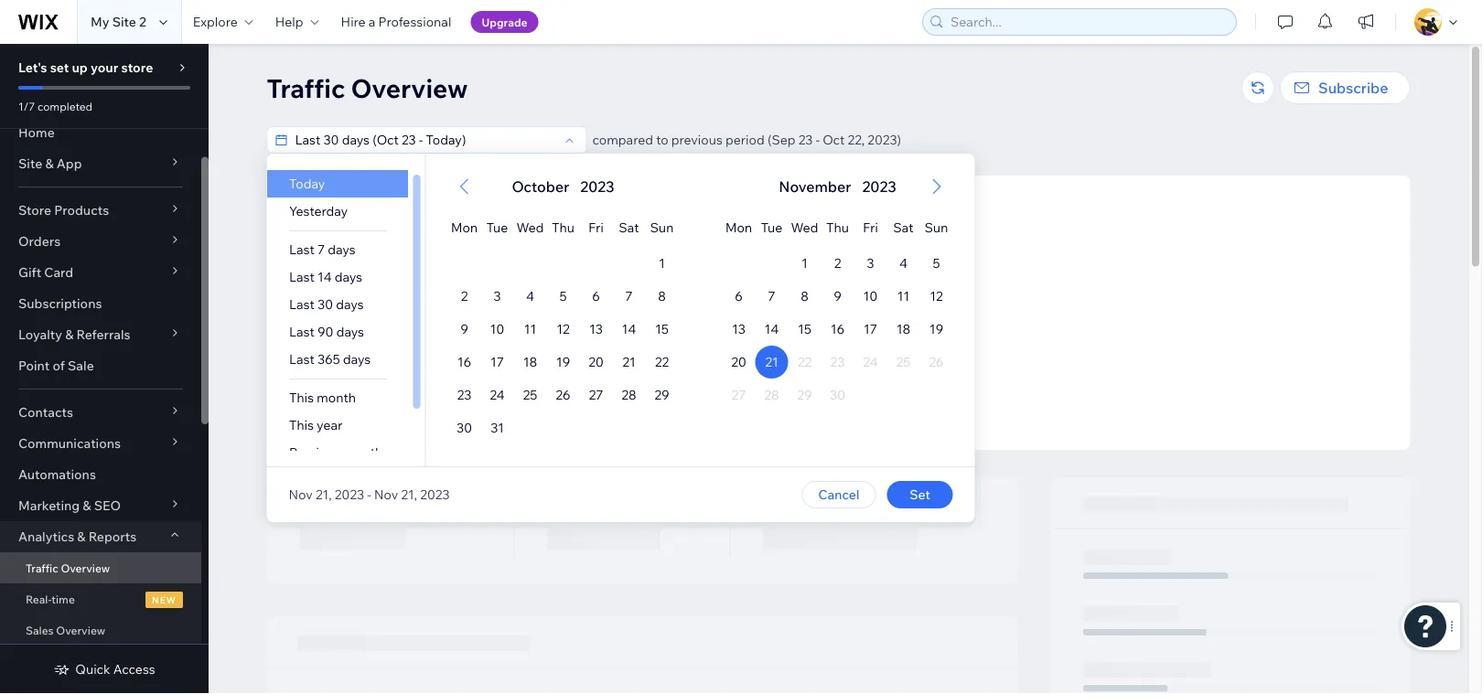 Task type: locate. For each thing, give the bounding box(es) containing it.
row containing 6
[[723, 280, 953, 313]]

hire a professional link
[[330, 0, 463, 44]]

1 horizontal spatial sat
[[894, 220, 914, 236]]

site
[[870, 342, 888, 356]]

1 inside row
[[802, 255, 808, 271]]

1 horizontal spatial -
[[816, 132, 820, 148]]

29
[[655, 387, 670, 403]]

5
[[933, 255, 940, 271], [560, 288, 567, 304]]

hire
[[341, 14, 366, 30], [779, 401, 800, 415]]

14 up 28
[[622, 321, 636, 337]]

365
[[317, 351, 340, 367]]

overview down the professional
[[351, 72, 468, 104]]

grid containing november
[[701, 154, 975, 467]]

0 vertical spatial 4
[[900, 255, 908, 271]]

mon tue wed thu
[[451, 220, 575, 236], [726, 220, 849, 236]]

2 21, from the left
[[401, 487, 417, 503]]

days right 365
[[343, 351, 370, 367]]

1 horizontal spatial mon
[[726, 220, 752, 236]]

days for last 7 days
[[327, 242, 355, 258]]

1 horizontal spatial 23
[[799, 132, 813, 148]]

6
[[592, 288, 600, 304], [735, 288, 743, 304]]

0 vertical spatial -
[[816, 132, 820, 148]]

17
[[864, 321, 878, 337], [491, 354, 504, 370]]

1 mon from the left
[[451, 220, 478, 236]]

site right my at the top left
[[112, 14, 136, 30]]

11 up has
[[898, 288, 910, 304]]

last for last 7 days
[[289, 242, 314, 258]]

1 horizontal spatial 21
[[765, 354, 779, 370]]

1 grid from the left
[[426, 154, 701, 467]]

this
[[289, 390, 313, 406], [289, 417, 313, 433]]

wed down october
[[517, 220, 544, 236]]

0 horizontal spatial traffic overview
[[26, 561, 110, 575]]

nov down previous
[[289, 487, 313, 503]]

0 horizontal spatial site
[[18, 156, 42, 172]]

1 vertical spatial month
[[343, 445, 382, 461]]

traffic up the real-
[[26, 561, 58, 575]]

12 up more
[[930, 288, 943, 304]]

- down 'previous month'
[[367, 487, 371, 503]]

1 vertical spatial -
[[367, 487, 371, 503]]

loyalty
[[18, 327, 62, 343]]

2 wed from the left
[[791, 220, 819, 236]]

2 13 from the left
[[732, 321, 746, 337]]

13 up 27
[[589, 321, 603, 337]]

thu down november
[[826, 220, 849, 236]]

0 horizontal spatial 5
[[560, 288, 567, 304]]

8 up not
[[801, 288, 809, 304]]

20 left an
[[731, 354, 747, 370]]

traffic overview up time
[[26, 561, 110, 575]]

1 vertical spatial traffic
[[26, 561, 58, 575]]

15 up overview
[[798, 321, 812, 337]]

1 vertical spatial 10
[[490, 321, 505, 337]]

& left the reports
[[77, 529, 86, 545]]

alert containing october
[[507, 176, 620, 198]]

0 horizontal spatial 10
[[490, 321, 505, 337]]

2 21 from the left
[[765, 354, 779, 370]]

0 vertical spatial traffic overview
[[267, 72, 468, 104]]

0 vertical spatial 3
[[867, 255, 875, 271]]

1 horizontal spatial 19
[[930, 321, 944, 337]]

0 horizontal spatial wed
[[517, 220, 544, 236]]

2 mon tue wed thu from the left
[[726, 220, 849, 236]]

0 horizontal spatial 21,
[[316, 487, 332, 503]]

15
[[655, 321, 669, 337], [798, 321, 812, 337]]

automations
[[18, 467, 96, 483]]

& for loyalty
[[65, 327, 74, 343]]

& left app on the top left of the page
[[45, 156, 54, 172]]

1 vertical spatial 16
[[457, 354, 471, 370]]

month for this month
[[316, 390, 356, 406]]

site & app button
[[0, 148, 201, 179]]

nov 21, 2023 - nov 21, 2023
[[289, 487, 450, 503]]

19 up more
[[930, 321, 944, 337]]

0 vertical spatial 30
[[317, 297, 333, 313]]

thu for 5
[[552, 220, 575, 236]]

row
[[448, 203, 679, 247], [723, 203, 953, 247], [723, 247, 953, 280], [448, 280, 679, 313], [723, 280, 953, 313], [448, 313, 679, 346], [723, 313, 953, 346], [448, 346, 679, 379], [723, 346, 953, 379], [448, 379, 679, 412], [723, 379, 953, 412], [448, 412, 679, 445]]

hire for hire a marketing expert
[[779, 401, 800, 415]]

21 left '22'
[[623, 354, 636, 370]]

22
[[655, 354, 669, 370]]

a inside 'link'
[[369, 14, 376, 30]]

2023)
[[868, 132, 902, 148]]

orders button
[[0, 226, 201, 257]]

overview down time
[[56, 624, 105, 637]]

19 up 26
[[556, 354, 570, 370]]

31
[[491, 420, 504, 436]]

analytics & reports
[[18, 529, 137, 545]]

23 inside row
[[457, 387, 472, 403]]

0 vertical spatial traffic
[[267, 72, 345, 104]]

traffic down has
[[887, 373, 917, 387]]

this left year
[[289, 417, 313, 433]]

upgrade
[[482, 15, 528, 29]]

a down how
[[803, 401, 809, 415]]

0 vertical spatial a
[[369, 14, 376, 30]]

0 vertical spatial to
[[656, 132, 669, 148]]

learn how to boost your traffic
[[761, 373, 917, 387]]

last up last 14 days
[[289, 242, 314, 258]]

2 tue from the left
[[761, 220, 783, 236]]

13
[[589, 321, 603, 337], [732, 321, 746, 337]]

8 up '22'
[[658, 288, 666, 304]]

- left oct
[[816, 132, 820, 148]]

1 horizontal spatial 3
[[867, 255, 875, 271]]

your right boost
[[861, 373, 884, 387]]

0 horizontal spatial 9
[[461, 321, 468, 337]]

1 horizontal spatial hire
[[779, 401, 800, 415]]

2 last from the top
[[289, 269, 314, 285]]

11 up 25
[[524, 321, 536, 337]]

help button
[[264, 0, 330, 44]]

a left the professional
[[369, 14, 376, 30]]

days up last 14 days
[[327, 242, 355, 258]]

1 vertical spatial 2
[[834, 255, 841, 271]]

0 vertical spatial 18
[[897, 321, 911, 337]]

&
[[45, 156, 54, 172], [65, 327, 74, 343], [83, 498, 91, 514], [77, 529, 86, 545]]

traffic down help button
[[267, 72, 345, 104]]

1 this from the top
[[289, 390, 313, 406]]

2 this from the top
[[289, 417, 313, 433]]

to right how
[[816, 373, 827, 387]]

days for last 30 days
[[336, 297, 363, 313]]

2 alert from the left
[[774, 176, 902, 198]]

0 horizontal spatial 6
[[592, 288, 600, 304]]

30 left 31
[[457, 420, 472, 436]]

analytics
[[18, 529, 74, 545]]

0 horizontal spatial 11
[[524, 321, 536, 337]]

1 horizontal spatial 7
[[625, 288, 633, 304]]

analytics & reports button
[[0, 522, 201, 553]]

& for analytics
[[77, 529, 86, 545]]

1 mon tue wed thu from the left
[[451, 220, 575, 236]]

1 vertical spatial 9
[[461, 321, 468, 337]]

13 up get
[[732, 321, 746, 337]]

0 horizontal spatial 13
[[589, 321, 603, 337]]

1 horizontal spatial a
[[803, 401, 809, 415]]

communications button
[[0, 428, 201, 459]]

sun
[[650, 220, 674, 236], [925, 220, 948, 236]]

mon tue wed thu down october
[[451, 220, 575, 236]]

completed
[[37, 99, 93, 113]]

overview
[[768, 342, 814, 356]]

21 up learn
[[765, 354, 779, 370]]

1 sat from the left
[[619, 220, 639, 236]]

0 horizontal spatial nov
[[289, 487, 313, 503]]

october
[[512, 178, 570, 196]]

hire right help button
[[341, 14, 366, 30]]

traffic overview link
[[0, 553, 201, 584]]

gift card
[[18, 264, 73, 281]]

1 vertical spatial site
[[18, 156, 42, 172]]

1 horizontal spatial 5
[[933, 255, 940, 271]]

18 up has
[[897, 321, 911, 337]]

this up this year
[[289, 390, 313, 406]]

14
[[317, 269, 331, 285], [622, 321, 636, 337], [765, 321, 779, 337]]

alert down the compared
[[507, 176, 620, 198]]

overview
[[351, 72, 468, 104], [61, 561, 110, 575], [56, 624, 105, 637]]

an
[[753, 342, 766, 356]]

2 sat from the left
[[894, 220, 914, 236]]

2 sun from the left
[[925, 220, 948, 236]]

1 horizontal spatial 16
[[831, 321, 845, 337]]

4
[[900, 255, 908, 271], [526, 288, 534, 304]]

30 inside row
[[457, 420, 472, 436]]

tuesday, november 21, 2023 cell
[[755, 346, 788, 379]]

1 wed from the left
[[517, 220, 544, 236]]

2 vertical spatial 2
[[461, 288, 468, 304]]

overview inside 'sales overview' link
[[56, 624, 105, 637]]

0 horizontal spatial mon tue wed thu
[[451, 220, 575, 236]]

sale
[[68, 358, 94, 374]]

11
[[898, 288, 910, 304], [524, 321, 536, 337]]

tue for 3
[[487, 220, 508, 236]]

thu for 9
[[826, 220, 849, 236]]

traffic inside sidebar element
[[26, 561, 58, 575]]

0 horizontal spatial sat
[[619, 220, 639, 236]]

0 horizontal spatial 30
[[317, 297, 333, 313]]

1 20 from the left
[[589, 354, 604, 370]]

mon tue wed thu down november
[[726, 220, 849, 236]]

15 up '22'
[[655, 321, 669, 337]]

0 vertical spatial 23
[[799, 132, 813, 148]]

17 up "24"
[[491, 354, 504, 370]]

30 up 90
[[317, 297, 333, 313]]

1 vertical spatial 17
[[491, 354, 504, 370]]

1 sun from the left
[[650, 220, 674, 236]]

wed
[[517, 220, 544, 236], [791, 220, 819, 236]]

0 horizontal spatial a
[[369, 14, 376, 30]]

0 horizontal spatial 19
[[556, 354, 570, 370]]

sales overview link
[[0, 615, 201, 646]]

1 tue from the left
[[487, 220, 508, 236]]

nov
[[289, 487, 313, 503], [374, 487, 398, 503]]

0 vertical spatial this
[[289, 390, 313, 406]]

23
[[799, 132, 813, 148], [457, 387, 472, 403]]

& inside dropdown button
[[45, 156, 54, 172]]

not
[[783, 320, 805, 336]]

0 vertical spatial overview
[[351, 72, 468, 104]]

1 21, from the left
[[316, 487, 332, 503]]

page skeleton image
[[267, 478, 1411, 695]]

0 horizontal spatial hire
[[341, 14, 366, 30]]

learn how to boost your traffic link
[[761, 372, 917, 389]]

month up nov 21, 2023 - nov 21, 2023
[[343, 445, 382, 461]]

last
[[289, 242, 314, 258], [289, 269, 314, 285], [289, 297, 314, 313], [289, 324, 314, 340], [289, 351, 314, 367]]

sidebar element
[[0, 44, 209, 695]]

0 horizontal spatial fri
[[589, 220, 604, 236]]

& inside popup button
[[83, 498, 91, 514]]

2 vertical spatial overview
[[56, 624, 105, 637]]

1 horizontal spatial thu
[[826, 220, 849, 236]]

1 horizontal spatial wed
[[791, 220, 819, 236]]

-
[[816, 132, 820, 148], [367, 487, 371, 503]]

hire inside 'link'
[[341, 14, 366, 30]]

19
[[930, 321, 944, 337], [556, 354, 570, 370]]

last down last 14 days
[[289, 297, 314, 313]]

14 left not
[[765, 321, 779, 337]]

my site 2
[[91, 14, 146, 30]]

traffic overview down hire a professional 'link'
[[267, 72, 468, 104]]

wed down november
[[791, 220, 819, 236]]

thu down october
[[552, 220, 575, 236]]

0 horizontal spatial traffic
[[26, 561, 58, 575]]

23 right the '(sep'
[[799, 132, 813, 148]]

row containing 30
[[448, 412, 679, 445]]

& inside dropdown button
[[77, 529, 86, 545]]

20
[[589, 354, 604, 370], [731, 354, 747, 370]]

0 vertical spatial month
[[316, 390, 356, 406]]

marketing & seo button
[[0, 491, 201, 522]]

alert down oct
[[774, 176, 902, 198]]

2 1 from the left
[[802, 255, 808, 271]]

1 horizontal spatial alert
[[774, 176, 902, 198]]

days right 90
[[336, 324, 364, 340]]

wed for 4
[[517, 220, 544, 236]]

fri for 6
[[589, 220, 604, 236]]

1 horizontal spatial traffic
[[267, 72, 345, 104]]

overview for 'sales overview' link
[[56, 624, 105, 637]]

days up "last 30 days"
[[334, 269, 362, 285]]

days up "last 90 days"
[[336, 297, 363, 313]]

your left site at the right
[[844, 342, 867, 356]]

1 vertical spatial your
[[844, 342, 867, 356]]

1 horizontal spatial fri
[[863, 220, 878, 236]]

0 horizontal spatial 15
[[655, 321, 669, 337]]

None field
[[290, 127, 559, 153]]

sat for 7
[[619, 220, 639, 236]]

traffic up site at the right
[[857, 320, 895, 336]]

0 horizontal spatial 21
[[623, 354, 636, 370]]

traffic
[[267, 72, 345, 104], [26, 561, 58, 575]]

2 fri from the left
[[863, 220, 878, 236]]

1 13 from the left
[[589, 321, 603, 337]]

automations link
[[0, 459, 201, 491]]

1 horizontal spatial 8
[[801, 288, 809, 304]]

nov down 'previous month'
[[374, 487, 398, 503]]

1 horizontal spatial 1
[[802, 255, 808, 271]]

sun for 8
[[650, 220, 674, 236]]

18 up 25
[[523, 354, 537, 370]]

month up year
[[316, 390, 356, 406]]

30
[[317, 297, 333, 313], [457, 420, 472, 436]]

last left 90
[[289, 324, 314, 340]]

1 vertical spatial 12
[[557, 321, 570, 337]]

0 horizontal spatial 17
[[491, 354, 504, 370]]

2 mon from the left
[[726, 220, 752, 236]]

1 thu from the left
[[552, 220, 575, 236]]

last 90 days
[[289, 324, 364, 340]]

of
[[53, 358, 65, 374]]

list box
[[267, 170, 425, 467]]

sales overview
[[26, 624, 105, 637]]

25
[[523, 387, 538, 403]]

1 fri from the left
[[589, 220, 604, 236]]

1 horizontal spatial 30
[[457, 420, 472, 436]]

wed for 8
[[791, 220, 819, 236]]

1 alert from the left
[[507, 176, 620, 198]]

20 up 27
[[589, 354, 604, 370]]

quick
[[75, 662, 110, 678]]

1/7
[[18, 99, 35, 113]]

2 horizontal spatial 2
[[834, 255, 841, 271]]

& right loyalty
[[65, 327, 74, 343]]

1 horizontal spatial 21,
[[401, 487, 417, 503]]

10 up not enough traffic you'll get an overview once your site has more traffic.
[[864, 288, 878, 304]]

to left the 'previous'
[[656, 132, 669, 148]]

10 up "24"
[[490, 321, 505, 337]]

23 left "24"
[[457, 387, 472, 403]]

0 horizontal spatial 14
[[317, 269, 331, 285]]

2
[[139, 14, 146, 30], [834, 255, 841, 271], [461, 288, 468, 304]]

1/7 completed
[[18, 99, 93, 113]]

17 up site at the right
[[864, 321, 878, 337]]

0 horizontal spatial to
[[656, 132, 669, 148]]

1 vertical spatial a
[[803, 401, 809, 415]]

14 up "last 30 days"
[[317, 269, 331, 285]]

overview down analytics & reports
[[61, 561, 110, 575]]

oct
[[823, 132, 845, 148]]

3 last from the top
[[289, 297, 314, 313]]

1 horizontal spatial 11
[[898, 288, 910, 304]]

hire down how
[[779, 401, 800, 415]]

your right 'up'
[[91, 59, 118, 76]]

0 horizontal spatial tue
[[487, 220, 508, 236]]

sat down 2023)
[[894, 220, 914, 236]]

12 up 26
[[557, 321, 570, 337]]

21
[[623, 354, 636, 370], [765, 354, 779, 370]]

4 last from the top
[[289, 324, 314, 340]]

2 grid from the left
[[701, 154, 975, 467]]

professional
[[378, 14, 452, 30]]

referrals
[[76, 327, 131, 343]]

last down the last 7 days at top left
[[289, 269, 314, 285]]

1 horizontal spatial 14
[[622, 321, 636, 337]]

month for previous month
[[343, 445, 382, 461]]

5 last from the top
[[289, 351, 314, 367]]

1 horizontal spatial 15
[[798, 321, 812, 337]]

1 last from the top
[[289, 242, 314, 258]]

1 horizontal spatial tue
[[761, 220, 783, 236]]

subscribe
[[1319, 79, 1389, 97]]

last for last 90 days
[[289, 324, 314, 340]]

1 horizontal spatial 13
[[732, 321, 746, 337]]

& left seo
[[83, 498, 91, 514]]

sat down the compared
[[619, 220, 639, 236]]

sales
[[26, 624, 54, 637]]

1 vertical spatial 4
[[526, 288, 534, 304]]

1 vertical spatial traffic overview
[[26, 561, 110, 575]]

1 nov from the left
[[289, 487, 313, 503]]

last for last 365 days
[[289, 351, 314, 367]]

row group
[[426, 247, 701, 467], [701, 247, 975, 467]]

1 1 from the left
[[659, 255, 665, 271]]

marketing
[[811, 401, 863, 415]]

site down home
[[18, 156, 42, 172]]

1 row group from the left
[[426, 247, 701, 467]]

18
[[897, 321, 911, 337], [523, 354, 537, 370]]

2 6 from the left
[[735, 288, 743, 304]]

0 vertical spatial hire
[[341, 14, 366, 30]]

hire for hire a professional
[[341, 14, 366, 30]]

contacts
[[18, 405, 73, 421]]

access
[[113, 662, 155, 678]]

traffic overview
[[267, 72, 468, 104], [26, 561, 110, 575]]

1 horizontal spatial site
[[112, 14, 136, 30]]

0 horizontal spatial sun
[[650, 220, 674, 236]]

overview inside traffic overview link
[[61, 561, 110, 575]]

row containing 2
[[448, 280, 679, 313]]

alert
[[507, 176, 620, 198], [774, 176, 902, 198]]

real-
[[26, 593, 52, 606]]

1 8 from the left
[[658, 288, 666, 304]]

grid
[[426, 154, 701, 467], [701, 154, 975, 467]]

last left 365
[[289, 351, 314, 367]]

2 thu from the left
[[826, 220, 849, 236]]

0 vertical spatial 5
[[933, 255, 940, 271]]

1 vertical spatial 23
[[457, 387, 472, 403]]

& inside popup button
[[65, 327, 74, 343]]

0 horizontal spatial 12
[[557, 321, 570, 337]]

0 vertical spatial traffic
[[857, 320, 895, 336]]



Task type: vqa. For each thing, say whether or not it's contained in the screenshot.
Sales
yes



Task type: describe. For each thing, give the bounding box(es) containing it.
new
[[152, 594, 177, 606]]

previous month
[[289, 445, 382, 461]]

set
[[50, 59, 69, 76]]

compared to previous period (sep 23 - oct 22, 2023)
[[593, 132, 902, 148]]

expert
[[866, 401, 898, 415]]

row containing 13
[[723, 313, 953, 346]]

days for last 365 days
[[343, 351, 370, 367]]

90
[[317, 324, 333, 340]]

row containing 9
[[448, 313, 679, 346]]

november
[[779, 178, 852, 196]]

1 vertical spatial 18
[[523, 354, 537, 370]]

last 7 days
[[289, 242, 355, 258]]

2 horizontal spatial 7
[[768, 288, 776, 304]]

Search... field
[[945, 9, 1231, 35]]

28
[[622, 387, 637, 403]]

this year
[[289, 417, 342, 433]]

1 horizontal spatial 10
[[864, 288, 878, 304]]

traffic inside not enough traffic you'll get an overview once your site has more traffic.
[[857, 320, 895, 336]]

cancel button
[[802, 481, 876, 509]]

this for this month
[[289, 390, 313, 406]]

row containing 1
[[723, 247, 953, 280]]

row containing 20
[[723, 346, 953, 379]]

0 horizontal spatial 3
[[494, 288, 501, 304]]

this month
[[289, 390, 356, 406]]

seo
[[94, 498, 121, 514]]

how
[[792, 373, 814, 387]]

learn
[[761, 373, 790, 387]]

26
[[556, 387, 571, 403]]

this for this year
[[289, 417, 313, 433]]

let's
[[18, 59, 47, 76]]

days for last 14 days
[[334, 269, 362, 285]]

2 vertical spatial your
[[861, 373, 884, 387]]

& for marketing
[[83, 498, 91, 514]]

orders
[[18, 233, 61, 249]]

0 horizontal spatial 4
[[526, 288, 534, 304]]

has
[[890, 342, 908, 356]]

contacts button
[[0, 397, 201, 428]]

1 vertical spatial 5
[[560, 288, 567, 304]]

1 6 from the left
[[592, 288, 600, 304]]

2 15 from the left
[[798, 321, 812, 337]]

mon for 2
[[451, 220, 478, 236]]

22,
[[848, 132, 865, 148]]

your inside sidebar element
[[91, 59, 118, 76]]

1 horizontal spatial to
[[816, 373, 827, 387]]

once
[[817, 342, 842, 356]]

sat for 11
[[894, 220, 914, 236]]

enough
[[808, 320, 855, 336]]

(sep
[[768, 132, 796, 148]]

marketing
[[18, 498, 80, 514]]

0 horizontal spatial 7
[[317, 242, 325, 258]]

1 horizontal spatial 17
[[864, 321, 878, 337]]

grid containing october
[[426, 154, 701, 467]]

last for last 30 days
[[289, 297, 314, 313]]

get
[[734, 342, 751, 356]]

mon tue wed thu for 7
[[726, 220, 849, 236]]

hire a marketing expert
[[779, 401, 898, 415]]

last 14 days
[[289, 269, 362, 285]]

0 vertical spatial site
[[112, 14, 136, 30]]

1 vertical spatial 11
[[524, 321, 536, 337]]

1 horizontal spatial 4
[[900, 255, 908, 271]]

explore
[[193, 14, 238, 30]]

yesterday
[[289, 203, 347, 219]]

not enough traffic you'll get an overview once your site has more traffic.
[[704, 320, 973, 356]]

home link
[[0, 117, 201, 148]]

1 15 from the left
[[655, 321, 669, 337]]

days for last 90 days
[[336, 324, 364, 340]]

21 inside tuesday, november 21, 2023 cell
[[765, 354, 779, 370]]

compared
[[593, 132, 653, 148]]

27
[[589, 387, 603, 403]]

mon tue wed thu for 3
[[451, 220, 575, 236]]

app
[[57, 156, 82, 172]]

2 nov from the left
[[374, 487, 398, 503]]

2 8 from the left
[[801, 288, 809, 304]]

store
[[121, 59, 153, 76]]

year
[[316, 417, 342, 433]]

marketing & seo
[[18, 498, 121, 514]]

fri for 10
[[863, 220, 878, 236]]

cancel
[[819, 487, 860, 503]]

tue for 7
[[761, 220, 783, 236]]

0 vertical spatial 11
[[898, 288, 910, 304]]

0 vertical spatial 19
[[930, 321, 944, 337]]

previous
[[672, 132, 723, 148]]

a for professional
[[369, 14, 376, 30]]

mon for 6
[[726, 220, 752, 236]]

subscribe button
[[1280, 71, 1411, 104]]

point
[[18, 358, 50, 374]]

point of sale link
[[0, 351, 201, 382]]

1 horizontal spatial traffic overview
[[267, 72, 468, 104]]

a for marketing
[[803, 401, 809, 415]]

2 20 from the left
[[731, 354, 747, 370]]

1 21 from the left
[[623, 354, 636, 370]]

last for last 14 days
[[289, 269, 314, 285]]

you'll
[[704, 342, 731, 356]]

set
[[910, 487, 931, 503]]

subscriptions
[[18, 296, 102, 312]]

2 horizontal spatial 14
[[765, 321, 779, 337]]

traffic overview inside sidebar element
[[26, 561, 110, 575]]

1 horizontal spatial 9
[[834, 288, 842, 304]]

store products
[[18, 202, 109, 218]]

1 vertical spatial traffic
[[887, 373, 917, 387]]

traffic.
[[940, 342, 973, 356]]

period
[[726, 132, 765, 148]]

products
[[54, 202, 109, 218]]

2 row group from the left
[[701, 247, 975, 467]]

1 horizontal spatial 2
[[461, 288, 468, 304]]

communications
[[18, 436, 121, 452]]

list box containing today
[[267, 170, 425, 467]]

last 30 days
[[289, 297, 363, 313]]

& for site
[[45, 156, 54, 172]]

your inside not enough traffic you'll get an overview once your site has more traffic.
[[844, 342, 867, 356]]

0 horizontal spatial 2
[[139, 14, 146, 30]]

site inside site & app dropdown button
[[18, 156, 42, 172]]

1 vertical spatial 19
[[556, 354, 570, 370]]

loyalty & referrals
[[18, 327, 131, 343]]

card
[[44, 264, 73, 281]]

24
[[490, 387, 505, 403]]

subscriptions link
[[0, 288, 201, 319]]

sun for 12
[[925, 220, 948, 236]]

hire a marketing expert link
[[779, 399, 898, 416]]

more
[[911, 342, 938, 356]]

row containing 23
[[448, 379, 679, 412]]

last 365 days
[[289, 351, 370, 367]]

point of sale
[[18, 358, 94, 374]]

reports
[[88, 529, 137, 545]]

alert containing november
[[774, 176, 902, 198]]

up
[[72, 59, 88, 76]]

boost
[[829, 373, 859, 387]]

loyalty & referrals button
[[0, 319, 201, 351]]

row containing 16
[[448, 346, 679, 379]]

time
[[52, 593, 75, 606]]

help
[[275, 14, 303, 30]]

upgrade button
[[471, 11, 539, 33]]

overview for traffic overview link
[[61, 561, 110, 575]]

1 horizontal spatial 18
[[897, 321, 911, 337]]

home
[[18, 124, 55, 140]]

my
[[91, 14, 109, 30]]

store
[[18, 202, 51, 218]]

1 horizontal spatial 12
[[930, 288, 943, 304]]



